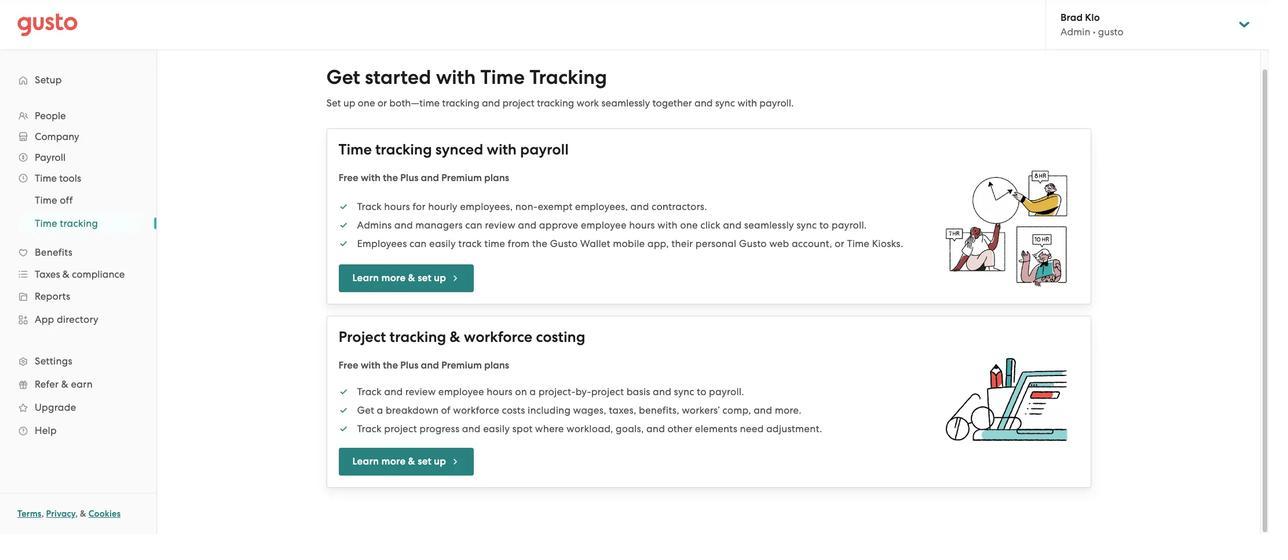 Task type: vqa. For each thing, say whether or not it's contained in the screenshot.
TRACK HOURS FOR HOURLY EMPLOYEES, NON-EXEMPT EMPLOYEES, AND CONTRACTORS.
yes



Task type: locate. For each thing, give the bounding box(es) containing it.
seamlessly up web
[[744, 219, 794, 231]]

1 vertical spatial one
[[680, 219, 698, 231]]

1 horizontal spatial sync
[[715, 97, 735, 109]]

get up set
[[326, 65, 360, 89]]

terms
[[17, 509, 41, 520]]

2 track from the top
[[357, 386, 382, 398]]

by-
[[576, 386, 591, 398]]

,
[[41, 509, 44, 520], [75, 509, 78, 520]]

1 set from the top
[[418, 272, 431, 284]]

0 vertical spatial more
[[381, 272, 406, 284]]

employee
[[581, 219, 627, 231], [438, 386, 484, 398]]

privacy
[[46, 509, 75, 520]]

1 vertical spatial set
[[418, 456, 431, 468]]

0 horizontal spatial one
[[358, 97, 375, 109]]

0 horizontal spatial gusto
[[550, 238, 578, 249]]

managers
[[415, 219, 463, 231]]

where
[[535, 423, 564, 435]]

and right 'together'
[[694, 97, 713, 109]]

plans down project tracking & workforce costing
[[484, 360, 509, 372]]

refer
[[35, 379, 59, 390]]

to up account,
[[819, 219, 829, 231]]

1 vertical spatial can
[[409, 238, 427, 249]]

free with the plus and premium plans up "for"
[[339, 172, 509, 184]]

contractors.
[[652, 201, 707, 212]]

2 vertical spatial hours
[[487, 386, 513, 398]]

0 vertical spatial review
[[485, 219, 515, 231]]

tracking right "project"
[[390, 328, 446, 346]]

premium down project tracking & workforce costing
[[441, 360, 482, 372]]

0 horizontal spatial ,
[[41, 509, 44, 520]]

progress
[[420, 423, 459, 435]]

list containing track and review employee hours on a project-by-project basis and sync to payroll.
[[339, 385, 922, 436]]

seamlessly right 'work'
[[601, 97, 650, 109]]

get for get a breakdown of workforce costs including wages, taxes, benefits, workers' comp, and more.
[[357, 405, 374, 416]]

and right progress
[[462, 423, 481, 435]]

non-
[[515, 201, 538, 212]]

set for synced
[[418, 272, 431, 284]]

sync right 'together'
[[715, 97, 735, 109]]

1 vertical spatial get
[[357, 405, 374, 416]]

gusto left web
[[739, 238, 767, 249]]

2 learn from the top
[[352, 456, 379, 468]]

free
[[339, 172, 358, 184], [339, 360, 358, 372]]

review up breakdown
[[405, 386, 436, 398]]

mobile
[[613, 238, 645, 249]]

refer & earn link
[[12, 374, 145, 395]]

up down progress
[[434, 456, 446, 468]]

1 vertical spatial employee
[[438, 386, 484, 398]]

0 vertical spatial plus
[[400, 172, 418, 184]]

project down breakdown
[[384, 423, 417, 435]]

free up admins
[[339, 172, 358, 184]]

work
[[577, 97, 599, 109]]

sync up account,
[[796, 219, 817, 231]]

2 plus from the top
[[400, 360, 418, 372]]

2 free from the top
[[339, 360, 358, 372]]

and down get started with time tracking
[[482, 97, 500, 109]]

payroll.
[[760, 97, 794, 109], [832, 219, 867, 231], [709, 386, 744, 398]]

reports
[[35, 291, 70, 302]]

time inside 'time tools' dropdown button
[[35, 173, 57, 184]]

0 vertical spatial free with the plus and premium plans
[[339, 172, 509, 184]]

time inside time off link
[[35, 195, 57, 206]]

and up breakdown
[[384, 386, 403, 398]]

a
[[530, 386, 536, 398], [377, 405, 383, 416]]

benefits link
[[12, 242, 145, 263]]

get left breakdown
[[357, 405, 374, 416]]

1 more from the top
[[381, 272, 406, 284]]

1 vertical spatial learn more & set up link
[[339, 448, 474, 476]]

0 vertical spatial track
[[357, 201, 382, 212]]

synced
[[435, 141, 483, 159]]

easily down costs at the bottom left of page
[[483, 423, 510, 435]]

get started with time tracking
[[326, 65, 607, 89]]

0 horizontal spatial a
[[377, 405, 383, 416]]

0 vertical spatial free
[[339, 172, 358, 184]]

learn more & set up
[[352, 272, 446, 284], [352, 456, 446, 468]]

2 free with the plus and premium plans from the top
[[339, 360, 509, 372]]

0 vertical spatial get
[[326, 65, 360, 89]]

2 vertical spatial payroll.
[[709, 386, 744, 398]]

upgrade link
[[12, 397, 145, 418]]

and up admins and managers can review and approve employee hours with one click and seamlessly sync to payroll.
[[630, 201, 649, 212]]

0 vertical spatial can
[[465, 219, 482, 231]]

project up payroll
[[503, 97, 535, 109]]

admin
[[1061, 26, 1090, 38]]

up down "managers"
[[434, 272, 446, 284]]

0 horizontal spatial seamlessly
[[601, 97, 650, 109]]

and up the need
[[754, 405, 772, 416]]

1 horizontal spatial gusto
[[739, 238, 767, 249]]

employees, up time on the top left
[[460, 201, 513, 212]]

1 vertical spatial learn more & set up
[[352, 456, 446, 468]]

and up benefits,
[[653, 386, 671, 398]]

0 vertical spatial one
[[358, 97, 375, 109]]

1 horizontal spatial ,
[[75, 509, 78, 520]]

time inside time tracking "link"
[[35, 218, 57, 229]]

list containing time off
[[0, 189, 156, 235]]

1 vertical spatial more
[[381, 456, 406, 468]]

2 horizontal spatial payroll.
[[832, 219, 867, 231]]

hours up employees can easily track time from the gusto wallet mobile app, their personal gusto web account, or time kiosks.
[[629, 219, 655, 231]]

2 vertical spatial sync
[[674, 386, 694, 398]]

privacy link
[[46, 509, 75, 520]]

learn for time
[[352, 272, 379, 284]]

the right from on the top of page
[[532, 238, 547, 249]]

0 vertical spatial learn
[[352, 272, 379, 284]]

employees,
[[460, 201, 513, 212], [575, 201, 628, 212]]

1 horizontal spatial payroll.
[[760, 97, 794, 109]]

track and review employee hours on a project-by-project basis and sync to payroll.
[[357, 386, 744, 398]]

1 vertical spatial learn
[[352, 456, 379, 468]]

help
[[35, 425, 57, 437]]

free down "project"
[[339, 360, 358, 372]]

0 vertical spatial learn more & set up link
[[339, 265, 474, 293]]

learn more & set up link down progress
[[339, 448, 474, 476]]

hours left on
[[487, 386, 513, 398]]

easily
[[429, 238, 456, 249], [483, 423, 510, 435]]

1 vertical spatial plus
[[400, 360, 418, 372]]

terms link
[[17, 509, 41, 520]]

1 learn more & set up from the top
[[352, 272, 446, 284]]

and
[[482, 97, 500, 109], [694, 97, 713, 109], [421, 172, 439, 184], [630, 201, 649, 212], [394, 219, 413, 231], [518, 219, 537, 231], [723, 219, 742, 231], [421, 360, 439, 372], [384, 386, 403, 398], [653, 386, 671, 398], [754, 405, 772, 416], [462, 423, 481, 435], [646, 423, 665, 435]]

more down employees
[[381, 272, 406, 284]]

upgrade
[[35, 402, 76, 414]]

1 horizontal spatial hours
[[487, 386, 513, 398]]

0 vertical spatial learn more & set up
[[352, 272, 446, 284]]

setup link
[[12, 70, 145, 90]]

tracking down both—time
[[375, 141, 432, 159]]

other
[[668, 423, 692, 435]]

up for project
[[434, 456, 446, 468]]

tools
[[59, 173, 81, 184]]

free with the plus and premium plans for synced
[[339, 172, 509, 184]]

learn more & set up down progress
[[352, 456, 446, 468]]

2 learn more & set up from the top
[[352, 456, 446, 468]]

can down "managers"
[[409, 238, 427, 249]]

plans
[[484, 172, 509, 184], [484, 360, 509, 372]]

breakdown
[[386, 405, 439, 416]]

up for time
[[434, 272, 446, 284]]

1 vertical spatial or
[[835, 238, 844, 249]]

1 free from the top
[[339, 172, 358, 184]]

time for time tracking synced with payroll
[[339, 141, 372, 159]]

plus up "for"
[[400, 172, 418, 184]]

1 free with the plus and premium plans from the top
[[339, 172, 509, 184]]

plus for project
[[400, 360, 418, 372]]

plus for time
[[400, 172, 418, 184]]

0 horizontal spatial employees,
[[460, 201, 513, 212]]

project up taxes,
[[591, 386, 624, 398]]

, left privacy
[[41, 509, 44, 520]]

review up time on the top left
[[485, 219, 515, 231]]

admins and managers can review and approve employee hours with one click and seamlessly sync to payroll.
[[357, 219, 867, 231]]

hours
[[384, 201, 410, 212], [629, 219, 655, 231], [487, 386, 513, 398]]

0 vertical spatial sync
[[715, 97, 735, 109]]

1 employees, from the left
[[460, 201, 513, 212]]

employee up of
[[438, 386, 484, 398]]

klo
[[1085, 12, 1100, 24]]

1 vertical spatial review
[[405, 386, 436, 398]]

tracking down time off link in the left of the page
[[60, 218, 98, 229]]

1 vertical spatial seamlessly
[[744, 219, 794, 231]]

plus up breakdown
[[400, 360, 418, 372]]

0 horizontal spatial hours
[[384, 201, 410, 212]]

learn more & set up link for project
[[339, 448, 474, 476]]

1 vertical spatial project
[[591, 386, 624, 398]]

0 horizontal spatial sync
[[674, 386, 694, 398]]

sync up 'workers''
[[674, 386, 694, 398]]

set up one or both—time tracking and project tracking work seamlessly together and sync with payroll.
[[326, 97, 794, 109]]

2 horizontal spatial project
[[591, 386, 624, 398]]

1 vertical spatial a
[[377, 405, 383, 416]]

1 vertical spatial track
[[357, 386, 382, 398]]

get for get started with time tracking
[[326, 65, 360, 89]]

directory
[[57, 314, 98, 326]]

1 horizontal spatial a
[[530, 386, 536, 398]]

gusto down the approve
[[550, 238, 578, 249]]

learn more & set up for project
[[352, 456, 446, 468]]

employee up wallet
[[581, 219, 627, 231]]

one up their
[[680, 219, 698, 231]]

1 vertical spatial premium
[[441, 360, 482, 372]]

time tracking link
[[21, 213, 145, 234]]

employees, up admins and managers can review and approve employee hours with one click and seamlessly sync to payroll.
[[575, 201, 628, 212]]

2 horizontal spatial hours
[[629, 219, 655, 231]]

plans for with
[[484, 172, 509, 184]]

from
[[508, 238, 530, 249]]

0 vertical spatial premium
[[441, 172, 482, 184]]

1 vertical spatial plans
[[484, 360, 509, 372]]

personal
[[696, 238, 736, 249]]

to up 'workers''
[[697, 386, 706, 398]]

2 plans from the top
[[484, 360, 509, 372]]

list containing people
[[0, 105, 156, 443]]

1 horizontal spatial or
[[835, 238, 844, 249]]

0 horizontal spatial easily
[[429, 238, 456, 249]]

track
[[458, 238, 482, 249]]

0 vertical spatial to
[[819, 219, 829, 231]]

premium
[[441, 172, 482, 184], [441, 360, 482, 372]]

the for project tracking & workforce costing
[[383, 360, 398, 372]]

0 horizontal spatial or
[[378, 97, 387, 109]]

2 more from the top
[[381, 456, 406, 468]]

free with the plus and premium plans up breakdown
[[339, 360, 509, 372]]

1 premium from the top
[[441, 172, 482, 184]]

more down breakdown
[[381, 456, 406, 468]]

more
[[381, 272, 406, 284], [381, 456, 406, 468]]

3 track from the top
[[357, 423, 382, 435]]

for
[[413, 201, 426, 212]]

taxes & compliance
[[35, 269, 125, 280]]

1 plus from the top
[[400, 172, 418, 184]]

0 vertical spatial payroll.
[[760, 97, 794, 109]]

1 vertical spatial to
[[697, 386, 706, 398]]

list containing track hours for hourly employees, non-exempt employees, and contractors.
[[339, 200, 922, 251]]

more for time
[[381, 272, 406, 284]]

1 gusto from the left
[[550, 238, 578, 249]]

list
[[0, 105, 156, 443], [0, 189, 156, 235], [339, 200, 922, 251], [339, 385, 922, 436]]

get a breakdown of workforce costs including wages, taxes, benefits, workers' comp, and more.
[[357, 405, 801, 416]]

basis
[[626, 386, 650, 398]]

0 horizontal spatial project
[[384, 423, 417, 435]]

1 horizontal spatial can
[[465, 219, 482, 231]]

one right set
[[358, 97, 375, 109]]

learn more & set up link down employees
[[339, 265, 474, 293]]

or right account,
[[835, 238, 844, 249]]

1 track from the top
[[357, 201, 382, 212]]

1 vertical spatial up
[[434, 272, 446, 284]]

1 vertical spatial easily
[[483, 423, 510, 435]]

the down "project"
[[383, 360, 398, 372]]

0 vertical spatial seamlessly
[[601, 97, 650, 109]]

free with the plus and premium plans for &
[[339, 360, 509, 372]]

learn
[[352, 272, 379, 284], [352, 456, 379, 468]]

or down started
[[378, 97, 387, 109]]

review
[[485, 219, 515, 231], [405, 386, 436, 398]]

1 learn more & set up link from the top
[[339, 265, 474, 293]]

gusto
[[1098, 26, 1124, 38]]

project
[[503, 97, 535, 109], [591, 386, 624, 398], [384, 423, 417, 435]]

1 vertical spatial payroll.
[[832, 219, 867, 231]]

compliance
[[72, 269, 125, 280]]

can up track
[[465, 219, 482, 231]]

, left cookies in the bottom of the page
[[75, 509, 78, 520]]

1 vertical spatial free
[[339, 360, 358, 372]]

and up "for"
[[421, 172, 439, 184]]

0 vertical spatial plans
[[484, 172, 509, 184]]

set
[[418, 272, 431, 284], [418, 456, 431, 468]]

plans for workforce
[[484, 360, 509, 372]]

1 horizontal spatial easily
[[483, 423, 510, 435]]

up right set
[[343, 97, 355, 109]]

set down "managers"
[[418, 272, 431, 284]]

hours left "for"
[[384, 201, 410, 212]]

2 employees, from the left
[[575, 201, 628, 212]]

easily down "managers"
[[429, 238, 456, 249]]

2 vertical spatial the
[[383, 360, 398, 372]]

web
[[769, 238, 789, 249]]

1 plans from the top
[[484, 172, 509, 184]]

elements
[[695, 423, 737, 435]]

exempt
[[538, 201, 573, 212]]

0 vertical spatial set
[[418, 272, 431, 284]]

sync
[[715, 97, 735, 109], [796, 219, 817, 231], [674, 386, 694, 398]]

click
[[700, 219, 720, 231]]

plans up track hours for hourly employees, non-exempt employees, and contractors.
[[484, 172, 509, 184]]

1 horizontal spatial employee
[[581, 219, 627, 231]]

a left breakdown
[[377, 405, 383, 416]]

a right on
[[530, 386, 536, 398]]

2 vertical spatial up
[[434, 456, 446, 468]]

set down progress
[[418, 456, 431, 468]]

track
[[357, 201, 382, 212], [357, 386, 382, 398], [357, 423, 382, 435]]

1 vertical spatial sync
[[796, 219, 817, 231]]

earn
[[71, 379, 93, 390]]

workforce
[[464, 328, 532, 346], [453, 405, 499, 416]]

2 vertical spatial track
[[357, 423, 382, 435]]

the up admins
[[383, 172, 398, 184]]

0 vertical spatial the
[[383, 172, 398, 184]]

get
[[326, 65, 360, 89], [357, 405, 374, 416]]

free for time tracking synced with payroll
[[339, 172, 358, 184]]

learn more & set up down employees
[[352, 272, 446, 284]]

1 vertical spatial free with the plus and premium plans
[[339, 360, 509, 372]]

workload,
[[566, 423, 613, 435]]

2 premium from the top
[[441, 360, 482, 372]]

0 vertical spatial project
[[503, 97, 535, 109]]

2 set from the top
[[418, 456, 431, 468]]

tracking inside "link"
[[60, 218, 98, 229]]

learn more & set up link
[[339, 265, 474, 293], [339, 448, 474, 476]]

1 learn from the top
[[352, 272, 379, 284]]

the
[[383, 172, 398, 184], [532, 238, 547, 249], [383, 360, 398, 372]]

with
[[436, 65, 476, 89], [737, 97, 757, 109], [487, 141, 517, 159], [361, 172, 381, 184], [657, 219, 678, 231], [361, 360, 381, 372]]

1 horizontal spatial employees,
[[575, 201, 628, 212]]

approve
[[539, 219, 578, 231]]

project
[[339, 328, 386, 346]]

2 learn more & set up link from the top
[[339, 448, 474, 476]]

time for time tracking
[[35, 218, 57, 229]]

the for time tracking synced with payroll
[[383, 172, 398, 184]]

1 vertical spatial the
[[532, 238, 547, 249]]

0 vertical spatial or
[[378, 97, 387, 109]]

premium down the synced
[[441, 172, 482, 184]]

cookies button
[[88, 507, 121, 521]]



Task type: describe. For each thing, give the bounding box(es) containing it.
brad
[[1061, 12, 1083, 24]]

account,
[[792, 238, 832, 249]]

tracking down the tracking
[[537, 97, 574, 109]]

1 vertical spatial workforce
[[453, 405, 499, 416]]

on
[[515, 386, 527, 398]]

app directory
[[35, 314, 98, 326]]

track for project
[[357, 386, 382, 398]]

more for project
[[381, 456, 406, 468]]

time off
[[35, 195, 73, 206]]

taxes & compliance button
[[12, 264, 145, 285]]

0 horizontal spatial employee
[[438, 386, 484, 398]]

settings link
[[12, 351, 145, 372]]

employees can easily track time from the gusto wallet mobile app, their personal gusto web account, or time kiosks.
[[357, 238, 903, 249]]

track hours for hourly employees, non-exempt employees, and contractors.
[[357, 201, 707, 212]]

more.
[[775, 405, 801, 416]]

set
[[326, 97, 341, 109]]

0 vertical spatial employee
[[581, 219, 627, 231]]

costs
[[502, 405, 525, 416]]

of
[[441, 405, 451, 416]]

time for time off
[[35, 195, 57, 206]]

free for project tracking & workforce costing
[[339, 360, 358, 372]]

time
[[484, 238, 505, 249]]

reports link
[[12, 286, 145, 307]]

cookies
[[88, 509, 121, 520]]

tracking
[[529, 65, 607, 89]]

goals,
[[616, 423, 644, 435]]

benefits
[[35, 247, 72, 258]]

1 horizontal spatial seamlessly
[[744, 219, 794, 231]]

set for &
[[418, 456, 431, 468]]

taxes
[[35, 269, 60, 280]]

•
[[1093, 26, 1096, 38]]

tracking for time tracking synced with payroll
[[375, 141, 432, 159]]

wages,
[[573, 405, 606, 416]]

1 horizontal spatial one
[[680, 219, 698, 231]]

2 vertical spatial project
[[384, 423, 417, 435]]

payroll button
[[12, 147, 145, 168]]

2 gusto from the left
[[739, 238, 767, 249]]

and down benefits,
[[646, 423, 665, 435]]

time tools button
[[12, 168, 145, 189]]

wallet
[[580, 238, 610, 249]]

help link
[[12, 421, 145, 441]]

time tools
[[35, 173, 81, 184]]

time off link
[[21, 190, 145, 211]]

spot
[[512, 423, 533, 435]]

app,
[[647, 238, 669, 249]]

settings
[[35, 356, 72, 367]]

tracking down get started with time tracking
[[442, 97, 479, 109]]

admins
[[357, 219, 392, 231]]

employees
[[357, 238, 407, 249]]

app
[[35, 314, 54, 326]]

project tracking & workforce costing
[[339, 328, 585, 346]]

track for time
[[357, 201, 382, 212]]

1 horizontal spatial project
[[503, 97, 535, 109]]

setup
[[35, 74, 62, 86]]

premium for &
[[441, 360, 482, 372]]

brad klo admin • gusto
[[1061, 12, 1124, 38]]

tracking for time tracking
[[60, 218, 98, 229]]

0 vertical spatial up
[[343, 97, 355, 109]]

taxes,
[[609, 405, 636, 416]]

0 vertical spatial a
[[530, 386, 536, 398]]

0 vertical spatial workforce
[[464, 328, 532, 346]]

2 , from the left
[[75, 509, 78, 520]]

& inside the refer & earn link
[[61, 379, 68, 390]]

payroll
[[35, 152, 66, 163]]

1 horizontal spatial to
[[819, 219, 829, 231]]

0 horizontal spatial can
[[409, 238, 427, 249]]

kiosks.
[[872, 238, 903, 249]]

& inside taxes & compliance dropdown button
[[62, 269, 69, 280]]

off
[[60, 195, 73, 206]]

1 vertical spatial hours
[[629, 219, 655, 231]]

2 horizontal spatial sync
[[796, 219, 817, 231]]

app directory link
[[12, 309, 145, 330]]

benefits,
[[639, 405, 679, 416]]

company button
[[12, 126, 145, 147]]

need
[[740, 423, 764, 435]]

time tracking synced with payroll
[[339, 141, 569, 159]]

learn more & set up link for time
[[339, 265, 474, 293]]

terms , privacy , & cookies
[[17, 509, 121, 520]]

workers'
[[682, 405, 720, 416]]

and right 'click'
[[723, 219, 742, 231]]

and down "for"
[[394, 219, 413, 231]]

hourly
[[428, 201, 457, 212]]

both—time
[[389, 97, 440, 109]]

company
[[35, 131, 79, 142]]

their
[[671, 238, 693, 249]]

costing
[[536, 328, 585, 346]]

1 horizontal spatial review
[[485, 219, 515, 231]]

started
[[365, 65, 431, 89]]

0 horizontal spatial review
[[405, 386, 436, 398]]

learn for project
[[352, 456, 379, 468]]

refer & earn
[[35, 379, 93, 390]]

project-
[[538, 386, 576, 398]]

tracking for project tracking & workforce costing
[[390, 328, 446, 346]]

adjustment.
[[766, 423, 822, 435]]

learn more & set up for time
[[352, 272, 446, 284]]

0 vertical spatial easily
[[429, 238, 456, 249]]

people
[[35, 110, 66, 122]]

and down non-
[[518, 219, 537, 231]]

gusto navigation element
[[0, 50, 156, 461]]

0 horizontal spatial payroll.
[[709, 386, 744, 398]]

time for time tools
[[35, 173, 57, 184]]

track project progress and easily spot where workload, goals, and other elements need adjustment.
[[357, 423, 822, 435]]

time tracking
[[35, 218, 98, 229]]

1 , from the left
[[41, 509, 44, 520]]

premium for synced
[[441, 172, 482, 184]]

home image
[[17, 13, 78, 36]]

0 vertical spatial hours
[[384, 201, 410, 212]]

including
[[528, 405, 571, 416]]

0 horizontal spatial to
[[697, 386, 706, 398]]

and down project tracking & workforce costing
[[421, 360, 439, 372]]



